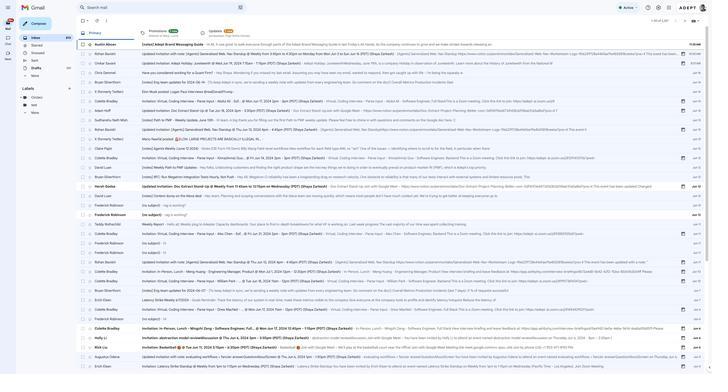 Task type: locate. For each thing, give the bounding box(es) containing it.
support image
[[646, 5, 652, 10]]

row
[[77, 40, 705, 49], [77, 49, 705, 59], [77, 59, 705, 68], [77, 68, 705, 78], [77, 78, 705, 87], [77, 87, 705, 97], [77, 97, 705, 106], [77, 106, 705, 116], [77, 116, 705, 125], [77, 125, 705, 135], [77, 135, 705, 144], [77, 144, 705, 154], [77, 154, 705, 163], [77, 163, 705, 173], [77, 173, 705, 182], [77, 182, 705, 192], [77, 192, 705, 201], [77, 201, 705, 210], [77, 210, 705, 220], [77, 220, 705, 229], [77, 229, 705, 239], [77, 239, 705, 248], [77, 248, 705, 258], [77, 258, 705, 267], [77, 267, 705, 277], [77, 277, 705, 286], [77, 286, 705, 296], [77, 296, 705, 305], [77, 305, 705, 315], [77, 315, 705, 324], [77, 324, 705, 334], [77, 334, 705, 343], [77, 343, 705, 353], [77, 353, 705, 362], [77, 362, 705, 372]]

2 calendar event image from the top
[[682, 156, 686, 161]]

14 row from the top
[[77, 163, 705, 173]]

25 row from the top
[[77, 267, 705, 277]]

13 row from the top
[[77, 154, 705, 163]]

refresh image
[[95, 18, 100, 23]]

updates, 2 new messages, tab
[[197, 27, 256, 40]]

search mail image
[[78, 3, 87, 12]]

settings image
[[657, 5, 662, 10]]

7 row from the top
[[77, 97, 705, 106]]

22 row from the top
[[77, 239, 705, 248]]

3 calendar event image from the top
[[682, 232, 686, 237]]

4 calendar event image from the top
[[682, 128, 686, 132]]

0 vertical spatial calendar event image
[[682, 99, 686, 104]]

1 row from the top
[[77, 40, 705, 49]]

promotions, 2 new messages, tab
[[137, 27, 196, 40]]

calendar event image
[[682, 99, 686, 104], [682, 156, 686, 161], [682, 232, 686, 237]]

23 row from the top
[[77, 248, 705, 258]]

27 row from the top
[[77, 286, 705, 296]]

calendar event image for 29th row from the bottom
[[682, 99, 686, 104]]

heading
[[0, 27, 16, 31], [0, 42, 16, 46], [0, 57, 16, 61], [22, 86, 67, 91]]

21 row from the top
[[77, 229, 705, 239]]

tab list
[[77, 27, 705, 40]]

primary tab
[[77, 27, 136, 40]]

None checkbox
[[81, 71, 85, 75], [81, 80, 85, 85], [81, 90, 85, 94], [81, 109, 85, 113], [81, 118, 85, 123], [81, 137, 85, 142], [81, 165, 85, 170], [81, 222, 85, 227], [81, 251, 85, 256], [81, 260, 85, 265], [81, 289, 85, 293], [81, 308, 85, 312], [81, 346, 85, 350], [81, 365, 85, 369], [81, 71, 85, 75], [81, 80, 85, 85], [81, 90, 85, 94], [81, 109, 85, 113], [81, 118, 85, 123], [81, 137, 85, 142], [81, 165, 85, 170], [81, 222, 85, 227], [81, 251, 85, 256], [81, 260, 85, 265], [81, 289, 85, 293], [81, 308, 85, 312], [81, 346, 85, 350], [81, 365, 85, 369]]

19 row from the top
[[77, 210, 705, 220]]

2 vertical spatial calendar event image
[[682, 232, 686, 237]]

1 calendar event image from the top
[[682, 99, 686, 104]]

navigation
[[0, 15, 17, 374]]

gmail image
[[21, 3, 47, 12]]

9 row from the top
[[77, 116, 705, 125]]

3 calendar event image from the top
[[682, 109, 686, 113]]

None checkbox
[[81, 18, 85, 23], [81, 42, 85, 47], [81, 52, 85, 56], [81, 61, 85, 66], [81, 99, 85, 104], [81, 128, 85, 132], [81, 146, 85, 151], [81, 156, 85, 161], [81, 175, 85, 180], [81, 184, 85, 189], [81, 194, 85, 199], [81, 203, 85, 208], [81, 213, 85, 218], [81, 232, 85, 237], [81, 241, 85, 246], [81, 270, 85, 274], [81, 279, 85, 284], [81, 298, 85, 303], [81, 317, 85, 322], [81, 327, 85, 331], [81, 336, 85, 341], [81, 355, 85, 360], [81, 18, 85, 23], [81, 42, 85, 47], [81, 52, 85, 56], [81, 61, 85, 66], [81, 99, 85, 104], [81, 128, 85, 132], [81, 146, 85, 151], [81, 156, 85, 161], [81, 175, 85, 180], [81, 184, 85, 189], [81, 194, 85, 199], [81, 203, 85, 208], [81, 213, 85, 218], [81, 232, 85, 237], [81, 241, 85, 246], [81, 270, 85, 274], [81, 279, 85, 284], [81, 298, 85, 303], [81, 317, 85, 322], [81, 327, 85, 331], [81, 336, 85, 341], [81, 355, 85, 360]]

5 row from the top
[[77, 78, 705, 87]]

30 row from the top
[[77, 315, 705, 324]]

🏀 image
[[297, 346, 301, 350]]

main content
[[77, 27, 705, 374]]

more email options image
[[104, 18, 109, 23]]

32 row from the top
[[77, 334, 705, 343]]

1 vertical spatial calendar event image
[[682, 156, 686, 161]]

calendar event image
[[682, 52, 686, 56], [682, 61, 686, 66], [682, 109, 686, 113], [682, 128, 686, 132], [682, 184, 686, 189]]

6 row from the top
[[77, 87, 705, 97]]



Task type: describe. For each thing, give the bounding box(es) containing it.
18 row from the top
[[77, 201, 705, 210]]

33 row from the top
[[77, 343, 705, 353]]

Search mail text field
[[87, 5, 225, 10]]

🚨 image
[[175, 138, 179, 142]]

26 row from the top
[[77, 277, 705, 286]]

10 row from the top
[[77, 125, 705, 135]]

older image
[[684, 18, 688, 23]]

1 calendar event image from the top
[[682, 52, 686, 56]]

24 row from the top
[[77, 258, 705, 267]]

advanced search options image
[[236, 3, 246, 12]]

29 row from the top
[[77, 305, 705, 315]]

calendar event image for 13th row
[[682, 156, 686, 161]]

3 row from the top
[[77, 59, 705, 68]]

16 row from the top
[[77, 182, 705, 192]]

2 row from the top
[[77, 49, 705, 59]]

select input tool image
[[698, 19, 701, 23]]

35 row from the top
[[77, 362, 705, 372]]

calendar event image for 15th row from the bottom
[[682, 232, 686, 237]]

20 row from the top
[[77, 220, 705, 229]]

🏀 image
[[177, 346, 181, 350]]

31 row from the top
[[77, 324, 705, 334]]

Search mail search field
[[77, 2, 247, 13]]

12 row from the top
[[77, 144, 705, 154]]

4 row from the top
[[77, 68, 705, 78]]

main menu image
[[5, 5, 11, 10]]

5 calendar event image from the top
[[682, 184, 686, 189]]

17 row from the top
[[77, 192, 705, 201]]

2 calendar event image from the top
[[682, 61, 686, 66]]

28 row from the top
[[77, 296, 705, 305]]

8 row from the top
[[77, 106, 705, 116]]

15 row from the top
[[77, 173, 705, 182]]

34 row from the top
[[77, 353, 705, 362]]

11 row from the top
[[77, 135, 705, 144]]



Task type: vqa. For each thing, say whether or not it's contained in the screenshot.
30th ͏ from the right
no



